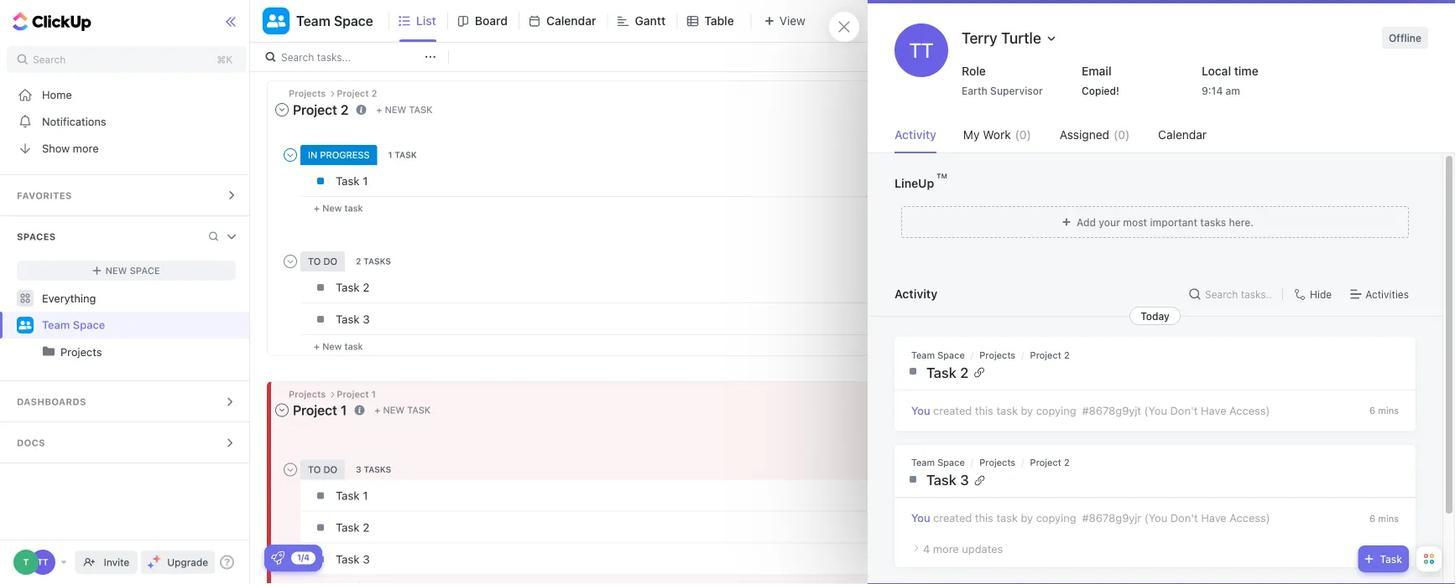 Task type: locate. For each thing, give the bounding box(es) containing it.
0 vertical spatial more
[[73, 142, 99, 155]]

1 vertical spatial team space link
[[911, 350, 965, 361]]

have for #8678g9yjr (you don't have access)
[[1201, 512, 1227, 525]]

1 vertical spatial project 1
[[293, 403, 347, 419]]

2 add new status from the top
[[820, 425, 897, 435]]

1 access) from the top
[[1230, 404, 1270, 417]]

2
[[371, 88, 377, 99], [341, 102, 349, 118], [356, 257, 361, 266], [363, 281, 370, 294], [1064, 350, 1070, 361], [960, 364, 969, 381], [1064, 458, 1070, 469], [363, 522, 370, 535]]

0 horizontal spatial team space
[[42, 319, 105, 332]]

add new status button
[[812, 216, 905, 226], [812, 425, 905, 435]]

this
[[975, 404, 994, 417], [975, 512, 994, 525]]

1 vertical spatial task 3 link
[[899, 472, 1399, 489]]

new for 1st add new status button from the bottom of the page
[[841, 425, 861, 435]]

0 vertical spatial team space
[[296, 13, 373, 29]]

2 you from the top
[[911, 512, 930, 525]]

task
[[409, 104, 433, 115], [395, 150, 417, 160], [344, 203, 363, 214], [344, 341, 363, 352], [997, 404, 1018, 417], [407, 405, 431, 416], [997, 512, 1018, 525]]

(0) right assigned
[[1114, 128, 1130, 142]]

2 6 mins from the top
[[1370, 514, 1399, 525]]

1 vertical spatial access)
[[1230, 512, 1270, 525]]

1 new from the top
[[841, 216, 861, 226]]

1 6 mins from the top
[[1370, 406, 1399, 417]]

0 vertical spatial project 2 link
[[1030, 350, 1070, 361]]

don't
[[1170, 404, 1198, 417], [1171, 512, 1198, 525]]

projects
[[289, 88, 328, 99], [60, 346, 102, 359], [980, 350, 1016, 361], [289, 389, 328, 400], [980, 458, 1016, 469]]

1 vertical spatial task 2
[[927, 364, 969, 381]]

(you
[[1144, 404, 1167, 417], [1145, 512, 1168, 525]]

0 vertical spatial tt
[[910, 39, 933, 62]]

0 vertical spatial ‎task
[[336, 490, 360, 503]]

space
[[334, 13, 373, 29], [130, 266, 160, 277], [73, 319, 105, 332], [938, 350, 965, 361], [938, 458, 965, 469]]

2 team space / projects / project 2 from the top
[[911, 458, 1070, 469]]

2 tasks
[[356, 257, 391, 266]]

new up everything link
[[105, 266, 127, 277]]

2 add from the top
[[820, 425, 839, 435]]

2 6 from the top
[[1370, 514, 1376, 525]]

(you right #8678g9yjr
[[1145, 512, 1168, 525]]

new for 2nd add new status button from the bottom
[[841, 216, 861, 226]]

0 vertical spatial by
[[1021, 404, 1033, 417]]

2 vertical spatial tasks
[[364, 465, 391, 475]]

1 (you from the top
[[1144, 404, 1167, 417]]

0 vertical spatial project 1
[[337, 389, 376, 400]]

4
[[923, 543, 930, 556]]

task 3 up 4 more updates
[[927, 472, 969, 489]]

6 mins for #8678g9yjt (you don't have access)
[[1370, 406, 1399, 417]]

docs
[[17, 438, 45, 449]]

0 vertical spatial activity
[[895, 128, 937, 142]]

2 created from the top
[[933, 512, 972, 525]]

0 vertical spatial add
[[820, 216, 839, 226]]

1 task button
[[386, 150, 423, 160]]

0 vertical spatial add new status button
[[812, 216, 905, 226]]

1 status from the top
[[864, 216, 897, 226]]

task 3
[[336, 313, 370, 326], [927, 472, 969, 489], [336, 553, 370, 567]]

tt right t at the bottom left of page
[[37, 558, 48, 568]]

+ new task right list info image
[[375, 405, 431, 416]]

2 mins from the top
[[1378, 514, 1399, 525]]

1 inside dropdown button
[[341, 403, 347, 419]]

1 copying from the top
[[1036, 404, 1076, 417]]

search up home on the top left
[[33, 54, 66, 65]]

6
[[1370, 406, 1376, 417], [1370, 514, 1376, 525]]

1 vertical spatial task 3
[[927, 472, 969, 489]]

show
[[42, 142, 70, 155]]

2 don't from the top
[[1171, 512, 1198, 525]]

2 ‎task from the top
[[336, 522, 360, 535]]

projects link
[[2, 339, 238, 366], [60, 339, 238, 366], [980, 350, 1016, 361], [980, 458, 1016, 469]]

0 vertical spatial 6
[[1370, 406, 1376, 417]]

status for 1st add new status button from the bottom of the page
[[864, 425, 897, 435]]

0 horizontal spatial search
[[33, 54, 66, 65]]

1 mins from the top
[[1378, 406, 1399, 417]]

calendar down 9:14
[[1158, 128, 1207, 142]]

(0)
[[1015, 128, 1031, 142], [1114, 128, 1130, 142]]

#8678g9yjt
[[1082, 404, 1141, 417]]

mins
[[1378, 406, 1399, 417], [1378, 514, 1399, 525]]

‎task for ‎task 2
[[336, 522, 360, 535]]

1 have from the top
[[1201, 404, 1227, 417]]

(0) right work on the top of the page
[[1015, 128, 1031, 142]]

team space down everything
[[42, 319, 105, 332]]

spaces
[[17, 232, 56, 243]]

2 status from the top
[[864, 425, 897, 435]]

project 2 left list info icon
[[293, 102, 349, 118]]

project 2 up list info icon
[[337, 88, 377, 99]]

new
[[385, 104, 406, 115], [322, 203, 342, 214], [105, 266, 127, 277], [322, 341, 342, 352], [383, 405, 405, 416]]

0 vertical spatial task 3
[[336, 313, 370, 326]]

1 vertical spatial task 2 link
[[899, 364, 1399, 381]]

task 3 down "2 tasks"
[[336, 313, 370, 326]]

0 vertical spatial you
[[911, 404, 930, 417]]

earth supervisor button
[[955, 81, 1063, 101]]

0 vertical spatial calendar
[[546, 14, 596, 28]]

tt left terry
[[910, 39, 933, 62]]

access) for you created this task by copying #8678g9yjr (you don't have access)
[[1230, 512, 1270, 525]]

project 1 left list info image
[[293, 403, 347, 419]]

add new status
[[820, 216, 897, 226], [820, 425, 897, 435]]

copying for #8678g9yjt
[[1036, 404, 1076, 417]]

1 vertical spatial add
[[820, 425, 839, 435]]

1 vertical spatial don't
[[1171, 512, 1198, 525]]

project 2 link for 3
[[1030, 458, 1070, 469]]

1 vertical spatial have
[[1201, 512, 1227, 525]]

calendar right board link
[[546, 14, 596, 28]]

2 access) from the top
[[1230, 512, 1270, 525]]

1 vertical spatial tasks
[[364, 257, 391, 266]]

1 vertical spatial you
[[911, 512, 930, 525]]

task 3 down ‎task 2
[[336, 553, 370, 567]]

1 vertical spatial project 2
[[293, 102, 349, 118]]

search
[[281, 51, 314, 63], [33, 54, 66, 65]]

project left list info image
[[293, 403, 337, 419]]

activities button
[[1346, 285, 1416, 305]]

1 vertical spatial by
[[1021, 512, 1033, 525]]

assigned (0)
[[1060, 128, 1130, 142]]

0 horizontal spatial more
[[73, 142, 99, 155]]

offline
[[1389, 32, 1422, 44]]

0 vertical spatial don't
[[1170, 404, 1198, 417]]

9:14
[[1202, 85, 1223, 97]]

1 horizontal spatial more
[[933, 543, 959, 556]]

1 vertical spatial this
[[975, 512, 994, 525]]

projects inside sidebar navigation
[[60, 346, 102, 359]]

1 vertical spatial team space
[[42, 319, 105, 332]]

(you for #8678g9yjr
[[1145, 512, 1168, 525]]

1 vertical spatial add new status
[[820, 425, 897, 435]]

0 vertical spatial 6 mins
[[1370, 406, 1399, 417]]

2 vertical spatial task 3
[[336, 553, 370, 567]]

time
[[1234, 64, 1259, 78]]

project 1 up list info image
[[337, 389, 376, 400]]

more for show
[[73, 142, 99, 155]]

project 1 button
[[274, 399, 351, 423]]

0 horizontal spatial task 2
[[336, 281, 370, 294]]

status for 2nd add new status button from the bottom
[[864, 216, 897, 226]]

0 vertical spatial add new status
[[820, 216, 897, 226]]

0 vertical spatial access)
[[1230, 404, 1270, 417]]

1 vertical spatial created
[[933, 512, 972, 525]]

team inside button
[[296, 13, 331, 29]]

1 vertical spatial activity
[[895, 287, 938, 301]]

1 vertical spatial mins
[[1378, 514, 1399, 525]]

2 (you from the top
[[1145, 512, 1168, 525]]

0 vertical spatial created
[[933, 404, 972, 417]]

1 horizontal spatial team space
[[296, 13, 373, 29]]

list info image
[[354, 406, 364, 416]]

team space up tasks... on the left top
[[296, 13, 373, 29]]

project left list info icon
[[293, 102, 337, 118]]

task 1
[[336, 174, 368, 188]]

1 vertical spatial (you
[[1145, 512, 1168, 525]]

project 2 link down you created this task by copying #8678g9yjt (you don't have access) at the right bottom of page
[[1030, 458, 1070, 469]]

upgrade
[[167, 557, 208, 569]]

you for you created this task by copying #8678g9yjt (you don't have access)
[[911, 404, 930, 417]]

1 (0) from the left
[[1015, 128, 1031, 142]]

+ new task up list info image
[[314, 341, 363, 352]]

1 created from the top
[[933, 404, 972, 417]]

2 new from the top
[[841, 425, 861, 435]]

don't left excel
[[1171, 512, 1198, 525]]

table
[[704, 14, 734, 28]]

more down notifications
[[73, 142, 99, 155]]

1 vertical spatial new
[[841, 425, 861, 435]]

2 vertical spatial team space link
[[911, 458, 965, 469]]

project inside project 1 dropdown button
[[293, 403, 337, 419]]

1 add new status from the top
[[820, 216, 897, 226]]

project 2 link up you created this task by copying #8678g9yjt (you don't have access) at the right bottom of page
[[1030, 350, 1070, 361]]

3
[[363, 313, 370, 326], [356, 465, 361, 475], [960, 472, 969, 489], [363, 553, 370, 567]]

0 vertical spatial copying
[[1036, 404, 1076, 417]]

more right 4
[[933, 543, 959, 556]]

team space link for task 2
[[911, 350, 965, 361]]

0 horizontal spatial (0)
[[1015, 128, 1031, 142]]

1 vertical spatial ‎task
[[336, 522, 360, 535]]

1 horizontal spatial search
[[281, 51, 314, 63]]

1
[[388, 150, 392, 160], [363, 174, 368, 188], [371, 389, 376, 400], [341, 403, 347, 419], [363, 490, 368, 503]]

search inside sidebar navigation
[[33, 54, 66, 65]]

search left tasks... on the left top
[[281, 51, 314, 63]]

1 vertical spatial tt
[[37, 558, 48, 568]]

1 vertical spatial more
[[933, 543, 959, 556]]

task 3 for task 3 link to the bottom
[[336, 553, 370, 567]]

1 you from the top
[[911, 404, 930, 417]]

home
[[42, 89, 72, 101]]

6 mins
[[1370, 406, 1399, 417], [1370, 514, 1399, 525]]

1 this from the top
[[975, 404, 994, 417]]

more inside sidebar navigation
[[73, 142, 99, 155]]

tasks
[[1200, 216, 1226, 228], [364, 257, 391, 266], [364, 465, 391, 475]]

1 vertical spatial project 2 link
[[1030, 458, 1070, 469]]

project 2 link
[[1030, 350, 1070, 361], [1030, 458, 1070, 469]]

2 copying from the top
[[1036, 512, 1076, 525]]

don't for #8678g9yjr
[[1171, 512, 1198, 525]]

0 vertical spatial have
[[1201, 404, 1227, 417]]

project 2
[[337, 88, 377, 99], [293, 102, 349, 118]]

this for you created this task by copying #8678g9yjr (you don't have access)
[[975, 512, 994, 525]]

2 have from the top
[[1201, 512, 1227, 525]]

user friends image
[[267, 13, 286, 28]]

2 this from the top
[[975, 512, 994, 525]]

3 down ‎task 2
[[363, 553, 370, 567]]

2 project 2 link from the top
[[1030, 458, 1070, 469]]

2 add new status button from the top
[[812, 425, 905, 435]]

0 horizontal spatial calendar
[[546, 14, 596, 28]]

sidebar navigation
[[0, 0, 253, 585]]

0 vertical spatial tasks
[[1200, 216, 1226, 228]]

calendar
[[546, 14, 596, 28], [1158, 128, 1207, 142]]

onboarding checklist button image
[[271, 552, 285, 566]]

1 add from the top
[[820, 216, 839, 226]]

project up list info icon
[[337, 88, 369, 99]]

0 vertical spatial this
[[975, 404, 994, 417]]

copying for #8678g9yjr
[[1036, 512, 1076, 525]]

created
[[933, 404, 972, 417], [933, 512, 972, 525]]

1 vertical spatial 6 mins
[[1370, 514, 1399, 525]]

1 vertical spatial copying
[[1036, 512, 1076, 525]]

0 vertical spatial new
[[841, 216, 861, 226]]

‎task up ‎task 2
[[336, 490, 360, 503]]

local time 9:14 am
[[1202, 64, 1259, 97]]

task 3 for top task 3 link
[[336, 313, 370, 326]]

(you for #8678g9yjt
[[1144, 404, 1167, 417]]

2 by from the top
[[1021, 512, 1033, 525]]

3 up 4 more updates
[[960, 472, 969, 489]]

add
[[820, 216, 839, 226], [820, 425, 839, 435]]

0 vertical spatial (you
[[1144, 404, 1167, 417]]

0 vertical spatial team space / projects / project 2
[[911, 350, 1070, 361]]

access)
[[1230, 404, 1270, 417], [1230, 512, 1270, 525]]

1 vertical spatial team space / projects / project 2
[[911, 458, 1070, 469]]

1 by from the top
[[1021, 404, 1033, 417]]

1 don't from the top
[[1170, 404, 1198, 417]]

1 vertical spatial calendar
[[1158, 128, 1207, 142]]

(you right #8678g9yjt on the right bottom of the page
[[1144, 404, 1167, 417]]

2 vertical spatial task 3 link
[[332, 546, 947, 574]]

you
[[911, 404, 930, 417], [911, 512, 930, 525]]

4 more updates
[[923, 543, 1003, 556]]

1 team space / projects / project 2 from the top
[[911, 350, 1070, 361]]

team space inside button
[[296, 13, 373, 29]]

0 vertical spatial status
[[864, 216, 897, 226]]

0 horizontal spatial tt
[[37, 558, 48, 568]]

important
[[1150, 216, 1198, 228]]

board
[[475, 14, 508, 28]]

1 project 2 link from the top
[[1030, 350, 1070, 361]]

1 ‎task from the top
[[336, 490, 360, 503]]

by
[[1021, 404, 1033, 417], [1021, 512, 1033, 525]]

0 vertical spatial project 2
[[337, 88, 377, 99]]

list info image
[[356, 105, 366, 115]]

activities
[[1366, 289, 1409, 301]]

1 vertical spatial 6
[[1370, 514, 1376, 525]]

copying left #8678g9yjt on the right bottom of the page
[[1036, 404, 1076, 417]]

activity
[[895, 128, 937, 142], [895, 287, 938, 301]]

team space
[[296, 13, 373, 29], [42, 319, 105, 332]]

don't right #8678g9yjt on the right bottom of the page
[[1170, 404, 1198, 417]]

more
[[73, 142, 99, 155], [933, 543, 959, 556]]

1 add new status button from the top
[[812, 216, 905, 226]]

copying left #8678g9yjr
[[1036, 512, 1076, 525]]

mins for you created this task by copying #8678g9yjr (you don't have access)
[[1378, 514, 1399, 525]]

0 vertical spatial task 3 link
[[332, 305, 947, 334]]

terry turtle button
[[955, 23, 1065, 52], [955, 23, 1065, 52]]

new
[[841, 216, 861, 226], [841, 425, 861, 435]]

1 vertical spatial add new status button
[[812, 425, 905, 435]]

space inside team space button
[[334, 13, 373, 29]]

you for you created this task by copying #8678g9yjr (you don't have access)
[[911, 512, 930, 525]]

0 vertical spatial mins
[[1378, 406, 1399, 417]]

1 6 from the top
[[1370, 406, 1376, 417]]

Search tasks.. text field
[[1205, 282, 1276, 307]]

+ new task
[[376, 104, 433, 115], [314, 203, 363, 214], [314, 341, 363, 352], [375, 405, 431, 416]]

tt
[[910, 39, 933, 62], [37, 558, 48, 568]]

1 horizontal spatial (0)
[[1114, 128, 1130, 142]]

1 vertical spatial status
[[864, 425, 897, 435]]

team space link
[[42, 312, 238, 339], [911, 350, 965, 361], [911, 458, 965, 469]]

/
[[971, 350, 974, 361], [1021, 350, 1024, 361], [971, 458, 974, 469], [1021, 458, 1024, 469]]

‎task down ‎task 1
[[336, 522, 360, 535]]



Task type: vqa. For each thing, say whether or not it's contained in the screenshot.
user group image to the top
no



Task type: describe. For each thing, give the bounding box(es) containing it.
project down you created this task by copying #8678g9yjt (you don't have access) at the right bottom of page
[[1030, 458, 1061, 469]]

csv
[[1255, 513, 1274, 524]]

terry turtle
[[962, 29, 1041, 47]]

2 tasks button
[[353, 257, 397, 266]]

hide
[[1310, 289, 1332, 300]]

assigned
[[1060, 128, 1110, 142]]

‎task 1
[[336, 490, 368, 503]]

tt inside sidebar navigation
[[37, 558, 48, 568]]

6 for you created this task by copying #8678g9yjr (you don't have access)
[[1370, 514, 1376, 525]]

created for you created this task by copying #8678g9yjr (you don't have access)
[[933, 512, 972, 525]]

everything
[[42, 292, 96, 305]]

team space button
[[290, 3, 373, 39]]

add your most important tasks here.
[[1077, 216, 1254, 228]]

add new status for 1st add new status button from the bottom of the page
[[820, 425, 897, 435]]

favorites button
[[0, 175, 253, 216]]

list
[[416, 14, 436, 28]]

project 1 inside dropdown button
[[293, 403, 347, 419]]

gantt link
[[635, 0, 672, 42]]

+ new task right list info icon
[[376, 104, 433, 115]]

am
[[1226, 85, 1240, 97]]

by for #8678g9yjr (you don't have access)
[[1021, 512, 1033, 525]]

2 inside dropdown button
[[341, 102, 349, 118]]

‎task for ‎task 1
[[336, 490, 360, 503]]

1 task
[[388, 150, 417, 160]]

everything link
[[0, 285, 253, 312]]

project up you created this task by copying #8678g9yjt (you don't have access) at the right bottom of page
[[1030, 350, 1061, 361]]

don't for #8678g9yjt
[[1170, 404, 1198, 417]]

local
[[1202, 64, 1231, 78]]

search tasks...
[[281, 51, 351, 63]]

work
[[983, 128, 1011, 142]]

1 horizontal spatial tt
[[910, 39, 933, 62]]

6 for you created this task by copying #8678g9yjt (you don't have access)
[[1370, 406, 1376, 417]]

sparkle svg 2 image
[[148, 563, 154, 569]]

updates
[[962, 543, 1003, 556]]

view
[[779, 14, 806, 28]]

role
[[962, 64, 986, 78]]

add new status for 2nd add new status button from the bottom
[[820, 216, 897, 226]]

show more
[[42, 142, 99, 155]]

view button
[[751, 10, 811, 31]]

new down task 1
[[322, 203, 342, 214]]

1 horizontal spatial calendar
[[1158, 128, 1207, 142]]

earth
[[962, 85, 988, 97]]

my
[[963, 128, 980, 142]]

tm
[[937, 172, 947, 180]]

3 tasks
[[356, 465, 391, 475]]

calendar link
[[546, 0, 603, 42]]

team space link for task 3
[[911, 458, 965, 469]]

have for #8678g9yjt (you don't have access)
[[1201, 404, 1227, 417]]

sparkle svg 1 image
[[153, 556, 161, 564]]

by for #8678g9yjt (you don't have access)
[[1021, 404, 1033, 417]]

‎task 1 link
[[332, 482, 947, 511]]

new right list info image
[[383, 405, 405, 416]]

you created this task by copying #8678g9yjt (you don't have access)
[[911, 404, 1270, 417]]

here.
[[1229, 216, 1254, 228]]

copied!
[[1082, 85, 1120, 97]]

6 mins for #8678g9yjr (you don't have access)
[[1370, 514, 1399, 525]]

you created this task by copying #8678g9yjr (you don't have access)
[[911, 512, 1270, 525]]

my work (0)
[[963, 128, 1031, 142]]

most
[[1123, 216, 1147, 228]]

email
[[1082, 64, 1112, 78]]

today
[[1141, 311, 1170, 322]]

task 1 link
[[332, 167, 947, 195]]

tasks for 3 tasks
[[364, 465, 391, 475]]

0 vertical spatial team space link
[[42, 312, 238, 339]]

⌘k
[[217, 54, 233, 65]]

new right list info icon
[[385, 104, 406, 115]]

upgrade link
[[141, 551, 215, 575]]

3 up ‎task 1
[[356, 465, 361, 475]]

excel
[[1219, 513, 1243, 524]]

favorites
[[17, 191, 72, 201]]

team inside sidebar navigation
[[42, 319, 70, 332]]

home link
[[0, 81, 253, 108]]

this for you created this task by copying #8678g9yjt (you don't have access)
[[975, 404, 994, 417]]

search for search
[[33, 54, 66, 65]]

email copied!
[[1082, 64, 1120, 97]]

lineup tm
[[895, 172, 947, 191]]

0 vertical spatial task 2 link
[[332, 273, 947, 302]]

team space inside sidebar navigation
[[42, 319, 105, 332]]

new inside sidebar navigation
[[105, 266, 127, 277]]

tasks...
[[317, 51, 351, 63]]

team space / projects / project 2 for 2
[[911, 350, 1070, 361]]

Search tasks... text field
[[281, 45, 420, 69]]

project 2 inside dropdown button
[[293, 102, 349, 118]]

role earth supervisor
[[962, 64, 1043, 97]]

excel & csv
[[1219, 513, 1274, 524]]

access) for you created this task by copying #8678g9yjt (you don't have access)
[[1230, 404, 1270, 417]]

your
[[1099, 216, 1120, 228]]

project inside "project 2" dropdown button
[[293, 102, 337, 118]]

lineup
[[895, 177, 934, 191]]

onboarding checklist button element
[[271, 552, 285, 566]]

task inside task 1 link
[[336, 174, 360, 188]]

1 horizontal spatial task 2
[[927, 364, 969, 381]]

table link
[[704, 0, 741, 42]]

t
[[23, 558, 29, 568]]

#8678g9yjr
[[1082, 512, 1142, 525]]

search for search tasks...
[[281, 51, 314, 63]]

dashboards
[[17, 397, 86, 408]]

supervisor
[[990, 85, 1043, 97]]

1 activity from the top
[[895, 128, 937, 142]]

3 down "2 tasks"
[[363, 313, 370, 326]]

project 2 link for 2
[[1030, 350, 1070, 361]]

1/4
[[297, 553, 310, 563]]

+ new task down task 1
[[314, 203, 363, 214]]

‎task 2 link
[[332, 514, 947, 543]]

3 tasks button
[[353, 465, 397, 475]]

2 (0) from the left
[[1114, 128, 1130, 142]]

tasks for 2 tasks
[[364, 257, 391, 266]]

share
[[1406, 15, 1433, 27]]

notifications
[[42, 115, 106, 128]]

turtle
[[1001, 29, 1041, 47]]

excel & csv link
[[1199, 497, 1279, 539]]

project 2 button
[[274, 98, 353, 121]]

notifications link
[[0, 108, 253, 135]]

invite
[[104, 557, 129, 569]]

new space
[[105, 266, 160, 277]]

add your most important tasks here. button
[[895, 201, 1416, 244]]

0 vertical spatial task 2
[[336, 281, 370, 294]]

list link
[[416, 0, 443, 42]]

share button
[[1385, 8, 1440, 34]]

&
[[1245, 513, 1252, 524]]

project up list info image
[[337, 389, 369, 400]]

team space / projects / project 2 for 3
[[911, 458, 1070, 469]]

terry
[[962, 29, 998, 47]]

2 activity from the top
[[895, 287, 938, 301]]

user friends image
[[19, 321, 31, 331]]

add
[[1077, 216, 1096, 228]]

new up project 1 dropdown button
[[322, 341, 342, 352]]

‎task 2
[[336, 522, 370, 535]]

board link
[[475, 0, 514, 42]]

more for 4
[[933, 543, 959, 556]]

created for you created this task by copying #8678g9yjt (you don't have access)
[[933, 404, 972, 417]]

tasks inside "dropdown button"
[[1200, 216, 1226, 228]]

mins for you created this task by copying #8678g9yjt (you don't have access)
[[1378, 406, 1399, 417]]

gantt
[[635, 14, 666, 28]]



